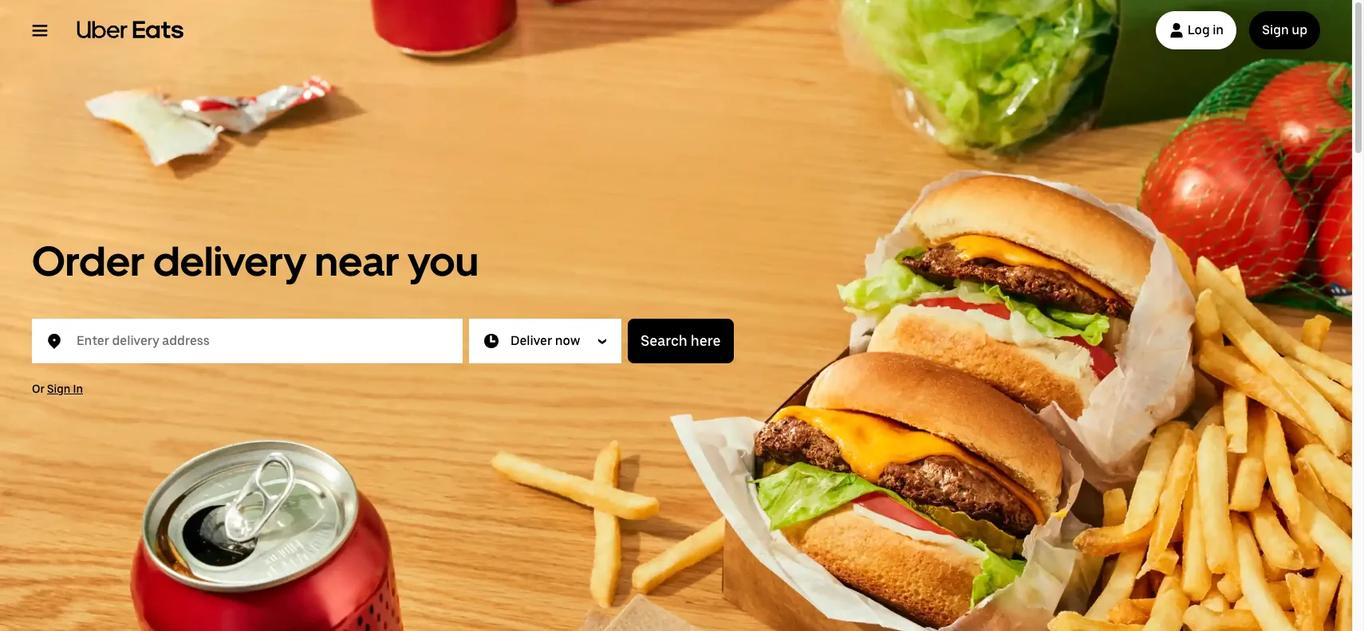 Task type: describe. For each thing, give the bounding box(es) containing it.
when image
[[482, 332, 501, 351]]

up
[[1292, 22, 1307, 37]]

log
[[1187, 22, 1210, 37]]

or sign in
[[32, 383, 83, 396]]

deliver now
[[511, 333, 580, 349]]

Enter delivery address text field
[[77, 325, 444, 357]]

sign in link
[[47, 383, 83, 396]]

in
[[73, 383, 83, 396]]

search here
[[641, 333, 721, 349]]

or
[[32, 383, 45, 396]]

deliver
[[511, 333, 552, 349]]

order
[[32, 236, 145, 286]]

uber eats home image
[[77, 21, 183, 40]]

search
[[641, 333, 688, 349]]



Task type: locate. For each thing, give the bounding box(es) containing it.
sign up link
[[1249, 11, 1320, 49]]

now
[[555, 333, 580, 349]]

near
[[315, 236, 399, 286]]

log in link
[[1156, 11, 1237, 49]]

0 vertical spatial sign
[[1262, 22, 1289, 37]]

delivery
[[153, 236, 306, 286]]

sign left up
[[1262, 22, 1289, 37]]

in
[[1213, 22, 1224, 37]]

main navigation menu image
[[32, 22, 48, 38]]

1 vertical spatial sign
[[47, 383, 71, 396]]

sign up
[[1262, 22, 1307, 37]]

deliver now button
[[469, 319, 622, 364]]

search here button
[[628, 319, 734, 364]]

0 horizontal spatial sign
[[47, 383, 71, 396]]

1 horizontal spatial sign
[[1262, 22, 1289, 37]]

log in
[[1187, 22, 1224, 37]]

sign left in
[[47, 383, 71, 396]]

sign
[[1262, 22, 1289, 37], [47, 383, 71, 396]]

here
[[691, 333, 721, 349]]

you
[[408, 236, 479, 286]]

order delivery near you
[[32, 236, 479, 286]]



Task type: vqa. For each thing, say whether or not it's contained in the screenshot.
Log In
yes



